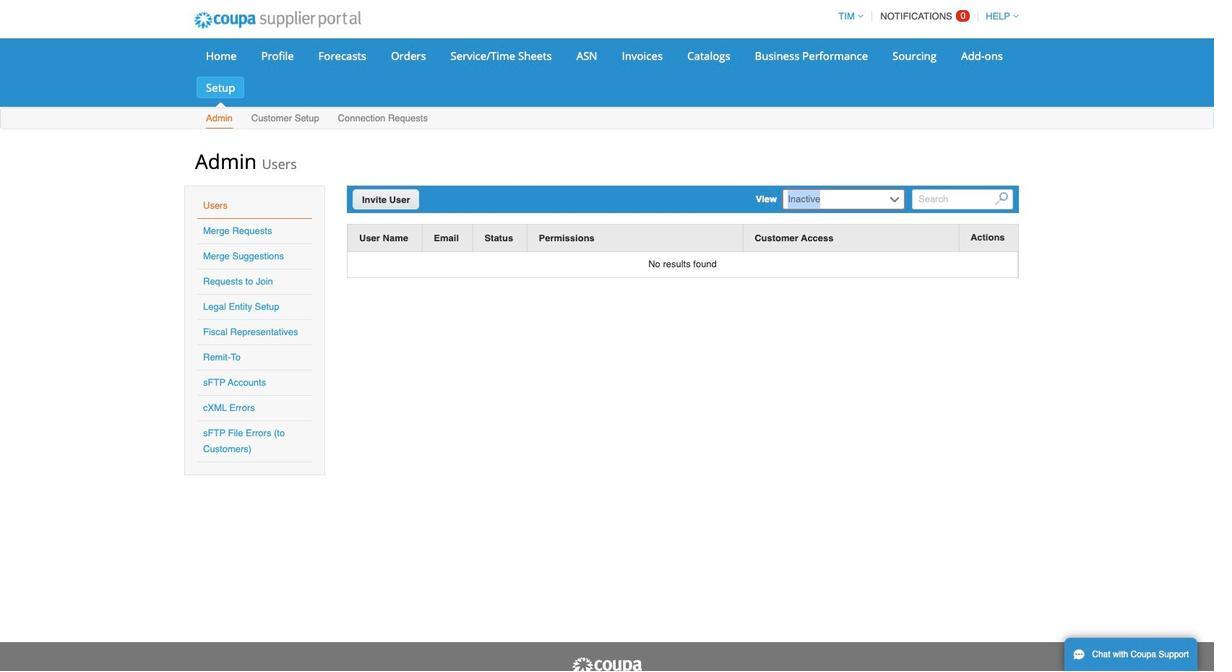 Task type: locate. For each thing, give the bounding box(es) containing it.
None text field
[[784, 190, 887, 209]]

navigation
[[832, 2, 1019, 30]]

alert
[[348, 252, 1019, 277]]

1 vertical spatial coupa supplier portal image
[[571, 657, 643, 672]]

0 horizontal spatial coupa supplier portal image
[[184, 2, 371, 38]]

coupa supplier portal image
[[184, 2, 371, 38], [571, 657, 643, 672]]

Search text field
[[912, 189, 1013, 210]]

0 vertical spatial coupa supplier portal image
[[184, 2, 371, 38]]



Task type: vqa. For each thing, say whether or not it's contained in the screenshot.
Search image
yes



Task type: describe. For each thing, give the bounding box(es) containing it.
search image
[[996, 193, 1009, 206]]

1 horizontal spatial coupa supplier portal image
[[571, 657, 643, 672]]



